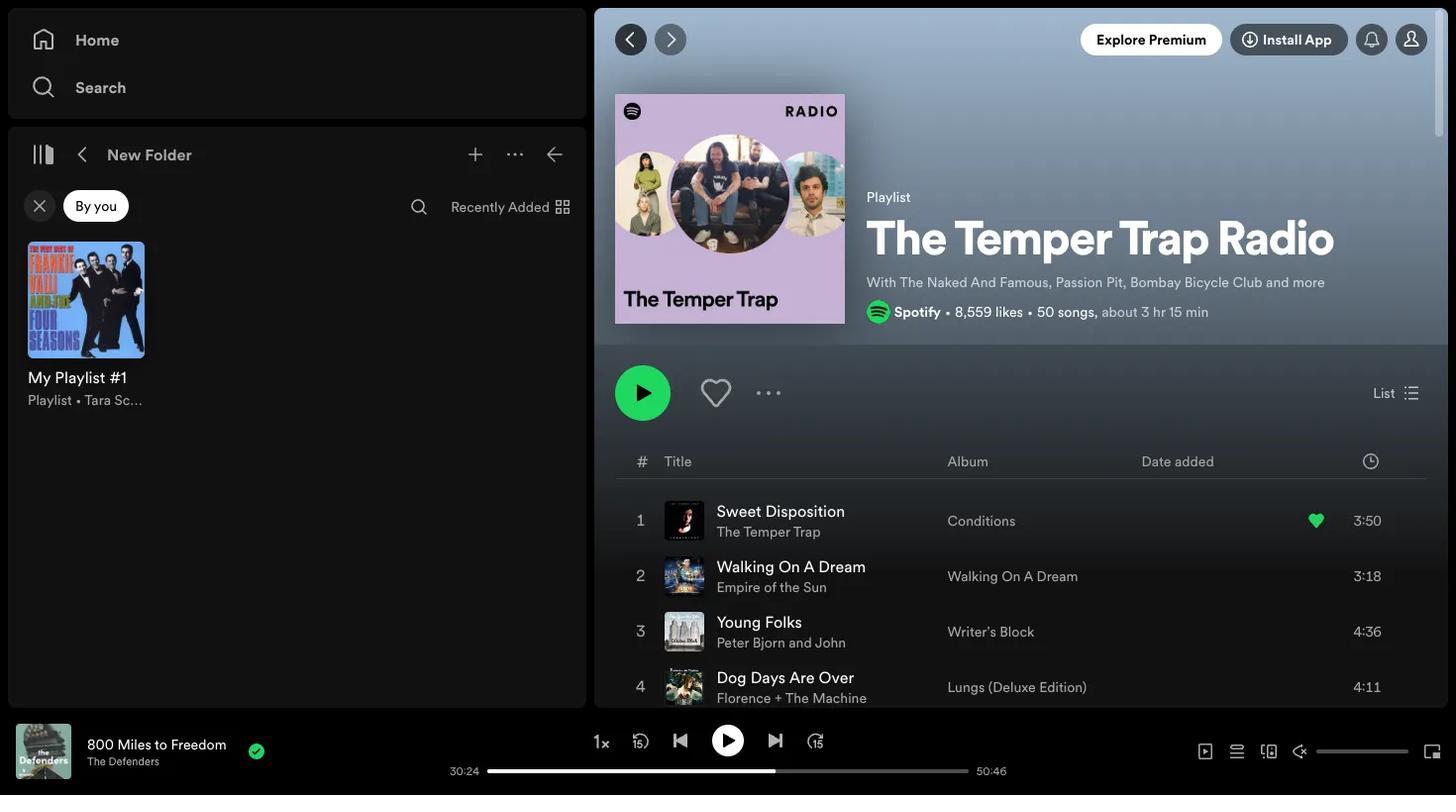 Task type: describe. For each thing, give the bounding box(es) containing it.
dog
[[717, 667, 747, 689]]

15
[[1169, 302, 1182, 322]]

conditions
[[948, 512, 1016, 531]]

player controls element
[[295, 725, 1016, 779]]

date
[[1142, 451, 1171, 471]]

disposition
[[765, 501, 845, 522]]

4:11
[[1354, 678, 1382, 698]]

group inside main element
[[16, 230, 157, 422]]

change speed image
[[591, 732, 611, 752]]

walking on a dream
[[948, 567, 1078, 587]]

sweet disposition the temper trap
[[717, 501, 845, 542]]

800 miles to freedom the defenders
[[87, 735, 226, 769]]

recently added
[[451, 197, 550, 217]]

spotify
[[894, 302, 941, 322]]

dream for walking on a dream empire of the sun
[[818, 556, 866, 578]]

playlist for playlist
[[867, 187, 911, 207]]

the
[[780, 578, 800, 598]]

0 horizontal spatial walking on a dream link
[[717, 556, 866, 578]]

hr
[[1153, 302, 1166, 322]]

the inside dog days are over florence + the machine
[[785, 689, 809, 709]]

title
[[664, 451, 692, 471]]

added
[[1175, 451, 1214, 471]]

empire
[[717, 578, 761, 598]]

duration image
[[1363, 453, 1379, 469]]

50
[[1037, 302, 1055, 322]]

edition)
[[1039, 678, 1087, 698]]

# column header
[[637, 444, 648, 478]]

more
[[1293, 272, 1325, 292]]

peter
[[717, 633, 749, 653]]

install app
[[1263, 30, 1332, 50]]

trap inside the "sweet disposition the temper trap"
[[793, 522, 821, 542]]

songs
[[1058, 302, 1095, 322]]

to
[[155, 735, 167, 754]]

added
[[508, 197, 550, 217]]

dream for walking on a dream
[[1037, 567, 1078, 587]]

on for walking on a dream
[[1002, 567, 1021, 587]]

new folder button
[[103, 139, 196, 170]]

album
[[948, 451, 989, 471]]

by
[[75, 196, 91, 216]]

the temper trap radio grid
[[595, 443, 1447, 795]]

+
[[775, 689, 782, 709]]

8,559
[[955, 302, 992, 322]]

play image
[[720, 733, 736, 748]]

likes
[[996, 302, 1023, 322]]

800
[[87, 735, 114, 754]]

premium
[[1149, 30, 1207, 50]]

famous,
[[1000, 272, 1052, 292]]

sun
[[803, 578, 827, 598]]

young
[[717, 612, 761, 633]]

3:50
[[1354, 512, 1382, 531]]

install app link
[[1230, 24, 1348, 55]]

new
[[107, 144, 141, 165]]

sweet disposition link
[[717, 501, 845, 522]]

min
[[1186, 302, 1209, 322]]

skip forward 15 seconds image
[[807, 733, 823, 748]]

the defenders link
[[87, 754, 159, 769]]

bombay
[[1130, 272, 1181, 292]]

freedom
[[171, 735, 226, 754]]

john
[[815, 633, 846, 653]]

and
[[971, 272, 996, 292]]

peter bjorn and john link
[[717, 633, 846, 653]]

,
[[1095, 302, 1098, 322]]

50 songs , about 3 hr 15 min
[[1037, 302, 1209, 322]]

3:50 cell
[[1308, 495, 1409, 548]]

a for walking on a dream
[[1024, 567, 1033, 587]]

lungs
[[948, 678, 985, 698]]

#
[[637, 450, 648, 472]]

days
[[751, 667, 786, 689]]

home link
[[32, 20, 563, 59]]

young folks peter bjorn and john
[[717, 612, 846, 653]]

now playing: 800 miles to freedom by the defenders footer
[[16, 724, 440, 780]]

over
[[819, 667, 854, 689]]

clear filters image
[[32, 198, 48, 214]]

passion
[[1056, 272, 1103, 292]]

800 miles to freedom link
[[87, 735, 226, 754]]

walking on a dream cell
[[665, 550, 874, 604]]

playlist •
[[28, 390, 85, 410]]

explore premium button
[[1081, 24, 1223, 55]]

Recently Added, Grid view field
[[435, 191, 583, 223]]

spotify link
[[894, 302, 941, 322]]

bicycle
[[1185, 272, 1229, 292]]

search in your library image
[[411, 199, 427, 215]]

about
[[1102, 302, 1138, 322]]

radio
[[1218, 219, 1335, 266]]

(deluxe
[[988, 678, 1036, 698]]

dog days are over link
[[717, 667, 854, 689]]

folder
[[145, 144, 192, 165]]

temper inside the "sweet disposition the temper trap"
[[743, 522, 790, 542]]

empire of the sun link
[[717, 578, 827, 598]]

sweet
[[717, 501, 761, 522]]

8,559 likes
[[955, 302, 1023, 322]]

1 horizontal spatial walking on a dream link
[[948, 567, 1078, 587]]



Task type: locate. For each thing, give the bounding box(es) containing it.
date added
[[1142, 451, 1214, 471]]

0 horizontal spatial and
[[789, 633, 812, 653]]

the inside 800 miles to freedom the defenders
[[87, 754, 106, 769]]

List button
[[1365, 378, 1427, 410]]

with
[[867, 272, 897, 292]]

new folder
[[107, 144, 192, 165]]

0 horizontal spatial walking
[[717, 556, 775, 578]]

spotify image
[[867, 300, 890, 324]]

1 horizontal spatial on
[[1002, 567, 1021, 587]]

0 vertical spatial and
[[1266, 272, 1289, 292]]

defenders
[[109, 754, 159, 769]]

3
[[1141, 302, 1150, 322]]

1 horizontal spatial and
[[1266, 272, 1289, 292]]

volume off image
[[1293, 744, 1309, 760]]

and left john
[[789, 633, 812, 653]]

trap
[[1119, 219, 1210, 266], [793, 522, 821, 542]]

1 horizontal spatial trap
[[1119, 219, 1210, 266]]

1 vertical spatial playlist
[[28, 390, 72, 410]]

a inside walking on a dream empire of the sun
[[804, 556, 815, 578]]

walking on a dream empire of the sun
[[717, 556, 866, 598]]

club
[[1233, 272, 1263, 292]]

playlist left "•"
[[28, 390, 72, 410]]

lungs (deluxe edition) link
[[948, 678, 1087, 698]]

50:46
[[977, 764, 1007, 779]]

search
[[75, 76, 126, 98]]

what's new image
[[1364, 32, 1380, 48]]

the temper trap radio with the naked and famous, passion pit, bombay bicycle club and more
[[867, 219, 1335, 292]]

and inside young folks peter bjorn and john
[[789, 633, 812, 653]]

group containing playlist
[[16, 230, 157, 422]]

on for walking on a dream empire of the sun
[[779, 556, 800, 578]]

a
[[804, 556, 815, 578], [1024, 567, 1033, 587]]

conditions link
[[948, 512, 1016, 531]]

1 horizontal spatial temper
[[955, 219, 1112, 266]]

walking on a dream link
[[717, 556, 866, 578], [948, 567, 1078, 587]]

3:18
[[1354, 567, 1382, 587]]

previous image
[[673, 733, 689, 748]]

0 vertical spatial trap
[[1119, 219, 1210, 266]]

1 horizontal spatial walking
[[948, 567, 998, 587]]

walking for walking on a dream
[[948, 567, 998, 587]]

•
[[75, 390, 81, 410]]

playlist for playlist •
[[28, 390, 72, 410]]

sweet disposition cell
[[665, 495, 853, 548]]

a right the
[[804, 556, 815, 578]]

go back image
[[624, 32, 639, 48]]

block
[[1000, 623, 1035, 642]]

dream
[[818, 556, 866, 578], [1037, 567, 1078, 587]]

0 horizontal spatial temper
[[743, 522, 790, 542]]

and
[[1266, 272, 1289, 292], [789, 633, 812, 653]]

top bar and user menu element
[[594, 8, 1448, 71]]

playlist up the with
[[867, 187, 911, 207]]

None search field
[[403, 191, 435, 223]]

the temper trap link
[[717, 522, 821, 542]]

go forward image
[[663, 32, 679, 48]]

main element
[[8, 8, 586, 708]]

the inside the "sweet disposition the temper trap"
[[717, 522, 740, 542]]

trap up the bombay
[[1119, 219, 1210, 266]]

on
[[779, 556, 800, 578], [1002, 567, 1021, 587]]

by you
[[75, 196, 117, 216]]

search link
[[32, 67, 563, 107]]

of
[[764, 578, 777, 598]]

dog days are over cell
[[665, 661, 875, 715]]

writer's
[[948, 623, 996, 642]]

0 horizontal spatial dream
[[818, 556, 866, 578]]

dream inside walking on a dream empire of the sun
[[818, 556, 866, 578]]

home
[[75, 29, 119, 51]]

# row
[[617, 444, 1426, 479]]

playlist inside group
[[28, 390, 72, 410]]

miles
[[117, 735, 151, 754]]

walking for walking on a dream empire of the sun
[[717, 556, 775, 578]]

a for walking on a dream empire of the sun
[[804, 556, 815, 578]]

walking inside walking on a dream empire of the sun
[[717, 556, 775, 578]]

on up the block
[[1002, 567, 1021, 587]]

0 horizontal spatial playlist
[[28, 390, 72, 410]]

install
[[1263, 30, 1302, 50]]

on inside walking on a dream empire of the sun
[[779, 556, 800, 578]]

young folks cell
[[665, 606, 854, 659]]

the temper trap radio image
[[616, 94, 845, 324]]

group
[[16, 230, 157, 422]]

naked
[[927, 272, 968, 292]]

By you checkbox
[[63, 190, 129, 222]]

temper inside the temper trap radio with the naked and famous, passion pit, bombay bicycle club and more
[[955, 219, 1112, 266]]

0 horizontal spatial trap
[[793, 522, 821, 542]]

1 horizontal spatial dream
[[1037, 567, 1078, 587]]

trap inside the temper trap radio with the naked and famous, passion pit, bombay bicycle club and more
[[1119, 219, 1210, 266]]

florence + the machine link
[[717, 689, 867, 709]]

writer's block link
[[948, 623, 1035, 642]]

explore
[[1097, 30, 1146, 50]]

1 horizontal spatial playlist
[[867, 187, 911, 207]]

1 vertical spatial temper
[[743, 522, 790, 542]]

you
[[94, 196, 117, 216]]

skip back 15 seconds image
[[633, 733, 649, 748]]

bjorn
[[753, 633, 785, 653]]

and right the 'club'
[[1266, 272, 1289, 292]]

0 vertical spatial playlist
[[867, 187, 911, 207]]

florence
[[717, 689, 771, 709]]

1 vertical spatial trap
[[793, 522, 821, 542]]

walking down the temper trap link
[[717, 556, 775, 578]]

none search field inside main element
[[403, 191, 435, 223]]

machine
[[813, 689, 867, 709]]

app
[[1305, 30, 1332, 50]]

walking up writer's
[[948, 567, 998, 587]]

on right the of at the bottom
[[779, 556, 800, 578]]

30:24
[[450, 764, 480, 779]]

list
[[1373, 384, 1395, 404]]

1 horizontal spatial a
[[1024, 567, 1033, 587]]

folks
[[765, 612, 802, 633]]

0 vertical spatial temper
[[955, 219, 1112, 266]]

dog days are over florence + the machine
[[717, 667, 867, 709]]

and inside the temper trap radio with the naked and famous, passion pit, bombay bicycle club and more
[[1266, 272, 1289, 292]]

lungs (deluxe edition)
[[948, 678, 1087, 698]]

next image
[[768, 733, 784, 748]]

0 horizontal spatial a
[[804, 556, 815, 578]]

trap up walking on a dream empire of the sun
[[793, 522, 821, 542]]

recently
[[451, 197, 505, 217]]

duration element
[[1363, 453, 1379, 469]]

1 vertical spatial and
[[789, 633, 812, 653]]

now playing view image
[[47, 733, 62, 749]]

4:36
[[1354, 623, 1382, 642]]

writer's block
[[948, 623, 1035, 642]]

are
[[789, 667, 815, 689]]

connect to a device image
[[1261, 744, 1277, 760]]

0 horizontal spatial on
[[779, 556, 800, 578]]

a up the block
[[1024, 567, 1033, 587]]

young folks link
[[717, 612, 802, 633]]



Task type: vqa. For each thing, say whether or not it's contained in the screenshot.


